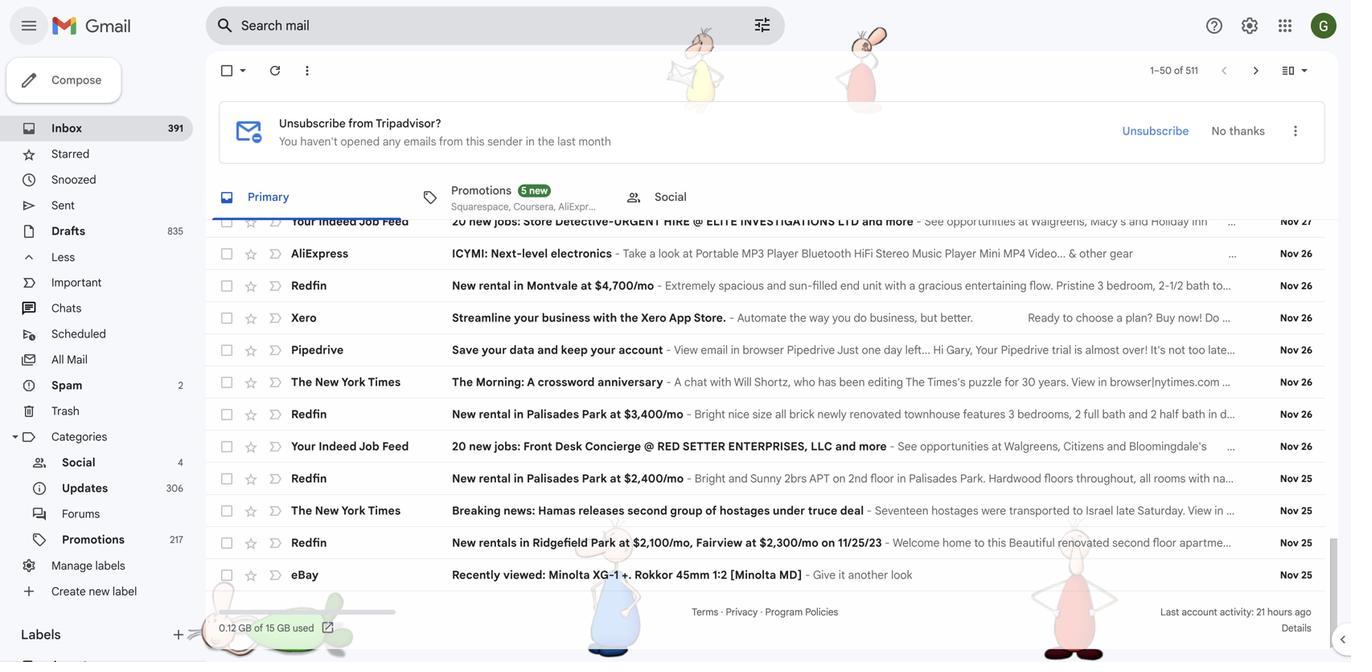Task type: locate. For each thing, give the bounding box(es) containing it.
social inside social tab
[[655, 190, 687, 204]]

park for $2,400/mo
[[582, 472, 607, 486]]

2 vertical spatial 1
[[614, 569, 619, 583]]

0 horizontal spatial social
[[62, 456, 95, 470]]

1 business from the left
[[542, 311, 590, 325]]

3 26 from the top
[[1301, 312, 1313, 325]]

rental for new rental in palisades park at $2,400/mo - bright and sunny 2brs apt on 2nd floor in palisades park. hardwood floors throughout, all rooms with natural light, large several c
[[479, 472, 511, 486]]

unsubscribe down 50 at the right of the page
[[1123, 124, 1189, 138]]

2 inside labels navigation
[[178, 380, 183, 392]]

1 jobs: from the top
[[494, 215, 521, 229]]

0 vertical spatial your indeed job feed
[[291, 215, 409, 229]]

labels
[[95, 559, 125, 573]]

1 horizontal spatial townhouse
[[1213, 279, 1269, 293]]

ridgefield
[[533, 536, 588, 551]]

row down 'sunny'
[[206, 495, 1326, 528]]

you
[[832, 311, 851, 325]]

0 vertical spatial jobs:
[[494, 215, 521, 229]]

xero down the aliexpress on the top left of the page
[[291, 311, 317, 325]]

0 vertical spatial social
[[655, 190, 687, 204]]

promotions inside tab
[[451, 184, 512, 198]]

access
[[1307, 343, 1342, 358]]

1 vertical spatial your indeed job feed
[[291, 440, 409, 454]]

1 horizontal spatial all
[[1140, 472, 1151, 486]]

this
[[466, 135, 485, 149]]

2 25 from the top
[[1301, 506, 1313, 518]]

1 horizontal spatial 1
[[1150, 65, 1154, 77]]

1 vertical spatial see
[[898, 440, 917, 454]]

features
[[963, 408, 1006, 422]]

· right privacy at the right bottom
[[760, 607, 763, 619]]

1 horizontal spatial account
[[1182, 607, 1217, 619]]

see up music
[[925, 215, 944, 229]]

0 vertical spatial opportunities
[[947, 215, 1016, 229]]

new left front
[[469, 440, 492, 454]]

0 horizontal spatial from
[[348, 117, 373, 131]]

york for breaking
[[341, 504, 366, 518]]

26 down the neighborhood. on the bottom
[[1301, 441, 1313, 453]]

footer
[[206, 605, 1326, 637]]

1 vertical spatial promotions
[[62, 533, 125, 547]]

a right better,
[[1350, 311, 1351, 325]]

at down features
[[992, 440, 1002, 454]]

1 vertical spatial 20
[[452, 440, 466, 454]]

1 times from the top
[[368, 376, 401, 390]]

bright left nice
[[695, 408, 725, 422]]

- up new rental in palisades park at $2,400/mo - bright and sunny 2brs apt on 2nd floor in palisades park. hardwood floors throughout, all rooms with natural light, large several c
[[890, 440, 895, 454]]

4 nov 26 from the top
[[1280, 345, 1313, 357]]

more for 20 new jobs: store detective-urgent hire @ elite investigations ltd and more
[[886, 215, 914, 229]]

main content containing unsubscribe from tripadvisor?
[[206, 0, 1351, 650]]

1 vertical spatial jobs:
[[494, 440, 521, 454]]

drafts link
[[51, 224, 85, 238]]

2 rental from the top
[[479, 408, 511, 422]]

50
[[1160, 65, 1172, 77]]

13 ͏‌ from the left
[[947, 569, 950, 583]]

4 ͏‌ from the left
[[921, 569, 924, 583]]

2 jobs: from the top
[[494, 440, 521, 454]]

bedrooms,
[[1018, 408, 1072, 422]]

1 vertical spatial look
[[891, 569, 913, 583]]

0 horizontal spatial promotions
[[62, 533, 125, 547]]

new for new rental in palisades park at $2,400/mo - bright and sunny 2brs apt on 2nd floor in palisades park. hardwood floors throughout, all rooms with natural light, large several c
[[452, 472, 476, 486]]

new inside tab
[[529, 185, 548, 197]]

program policies link
[[765, 607, 838, 619]]

of left approximatel
[[1272, 279, 1282, 293]]

unsubscribe up haven't
[[279, 117, 346, 131]]

0 horizontal spatial business
[[542, 311, 590, 325]]

more down renovated
[[859, 440, 887, 454]]

1 horizontal spatial 2
[[1075, 408, 1081, 422]]

business right do
[[1222, 311, 1267, 325]]

0 horizontal spatial ·
[[721, 607, 723, 619]]

palisades for $2,400/mo
[[527, 472, 579, 486]]

no thanks
[[1212, 124, 1265, 138]]

26 down reading
[[1301, 409, 1313, 421]]

14 ͏‌ from the left
[[950, 569, 953, 583]]

1 20 from the top
[[452, 215, 466, 229]]

1 nov 26 from the top
[[1280, 248, 1313, 260]]

1 horizontal spatial business
[[1222, 311, 1267, 325]]

row down browser
[[206, 367, 1351, 399]]

1 left +. in the left of the page
[[614, 569, 619, 583]]

jobs: left front
[[494, 440, 521, 454]]

opportunities up mini
[[947, 215, 1016, 229]]

nov 26 up the neighborhood. on the bottom
[[1280, 377, 1313, 389]]

park for $3,400/mo
[[582, 408, 607, 422]]

brick
[[789, 408, 815, 422]]

0 horizontal spatial @
[[644, 440, 655, 454]]

3 right "pristine"
[[1098, 279, 1104, 293]]

spacious
[[719, 279, 764, 293]]

24 ͏‌ from the left
[[979, 569, 982, 583]]

2 nov 26 from the top
[[1280, 280, 1313, 292]]

chat
[[685, 376, 707, 390]]

business up keep
[[542, 311, 590, 325]]

squarespace, coursera, aliexpress, tripadvisor, target
[[451, 201, 688, 213]]

59 ͏‌ from the left
[[1080, 569, 1083, 583]]

breaking news: hamas releases second group of hostages under truce deal -
[[452, 504, 875, 518]]

to right "ready"
[[1063, 311, 1073, 325]]

0 vertical spatial indeed
[[319, 215, 357, 229]]

0 horizontal spatial gb
[[238, 623, 252, 635]]

but left better.
[[921, 311, 938, 325]]

2 pipedrive from the left
[[787, 343, 835, 358]]

0 horizontal spatial to
[[1063, 311, 1073, 325]]

3 nov 26 from the top
[[1280, 312, 1313, 325]]

red
[[657, 440, 680, 454]]

1 vertical spatial on
[[822, 536, 835, 551]]

1 horizontal spatial player
[[945, 247, 977, 261]]

1 vertical spatial social
[[62, 456, 95, 470]]

1 horizontal spatial see
[[925, 215, 944, 229]]

0 vertical spatial promotions
[[451, 184, 512, 198]]

less button
[[0, 245, 193, 270]]

4 25 from the top
[[1301, 570, 1313, 582]]

social inside labels navigation
[[62, 456, 95, 470]]

0 vertical spatial bright
[[695, 408, 725, 422]]

1 horizontal spatial ·
[[760, 607, 763, 619]]

@ right hire
[[693, 215, 703, 229]]

social tab
[[613, 175, 816, 220]]

57 ͏‌ from the left
[[1074, 569, 1077, 583]]

tab list
[[206, 175, 1338, 220]]

1 horizontal spatial from
[[439, 135, 463, 149]]

business
[[542, 311, 590, 325], [1222, 311, 1267, 325]]

hire
[[664, 215, 690, 229]]

͏‌
[[913, 569, 915, 583], [915, 569, 918, 583], [918, 569, 921, 583], [921, 569, 924, 583], [924, 569, 927, 583], [927, 569, 930, 583], [930, 569, 933, 583], [933, 569, 936, 583], [936, 569, 939, 583], [938, 569, 941, 583], [941, 569, 944, 583], [944, 569, 947, 583], [947, 569, 950, 583], [950, 569, 953, 583], [953, 569, 956, 583], [956, 569, 959, 583], [959, 569, 962, 583], [962, 569, 964, 583], [964, 569, 967, 583], [967, 569, 970, 583], [970, 569, 973, 583], [973, 569, 976, 583], [976, 569, 979, 583], [979, 569, 982, 583], [982, 569, 985, 583], [985, 569, 988, 583], [988, 569, 990, 583], [990, 569, 993, 583], [993, 569, 996, 583], [996, 569, 999, 583], [999, 569, 1002, 583], [1002, 569, 1005, 583], [1005, 569, 1008, 583], [1008, 569, 1011, 583], [1011, 569, 1013, 583], [1013, 569, 1016, 583], [1016, 569, 1019, 583], [1019, 569, 1022, 583], [1022, 569, 1025, 583], [1025, 569, 1028, 583], [1028, 569, 1031, 583], [1031, 569, 1034, 583], [1034, 569, 1037, 583], [1037, 569, 1039, 583], [1039, 569, 1042, 583], [1042, 569, 1045, 583], [1045, 569, 1048, 583], [1048, 569, 1051, 583], [1051, 569, 1054, 583], [1054, 569, 1057, 583], [1057, 569, 1060, 583], [1060, 569, 1062, 583], [1062, 569, 1065, 583], [1065, 569, 1068, 583], [1068, 569, 1071, 583], [1071, 569, 1074, 583], [1074, 569, 1077, 583], [1077, 569, 1080, 583], [1080, 569, 1083, 583], [1083, 569, 1086, 583]]

bath
[[1186, 279, 1210, 293], [1102, 408, 1126, 422], [1182, 408, 1206, 422]]

end
[[840, 279, 860, 293]]

0 vertical spatial walgreens,
[[1031, 215, 1088, 229]]

1 vertical spatial feed
[[382, 440, 409, 454]]

1 horizontal spatial xero
[[641, 311, 667, 325]]

1 row from the top
[[206, 206, 1351, 238]]

1 rental from the top
[[479, 279, 511, 293]]

bloomingdale's
[[1129, 440, 1207, 454]]

0 vertical spatial rental
[[479, 279, 511, 293]]

mp3
[[742, 247, 764, 261]]

1 vertical spatial all
[[1140, 472, 1151, 486]]

program
[[765, 607, 803, 619]]

0.12
[[219, 623, 236, 635]]

1 vertical spatial rental
[[479, 408, 511, 422]]

47 ͏‌ from the left
[[1045, 569, 1048, 583]]

0 vertical spatial view
[[674, 343, 698, 358]]

ready
[[1028, 311, 1060, 325]]

26 up the neighborhood. on the bottom
[[1301, 377, 1313, 389]]

gb right '15'
[[277, 623, 290, 635]]

nov 25 for recently viewed: minolta xg-1 +. rokkor 45mm 1:2 [minolta md] - give it another look ͏‌ ͏‌ ͏‌ ͏‌ ͏‌ ͏‌ ͏‌ ͏‌ ͏‌ ͏‌ ͏‌ ͏‌ ͏‌ ͏‌ ͏‌ ͏‌ ͏‌ ͏‌ ͏‌ ͏‌ ͏‌ ͏‌ ͏‌ ͏‌ ͏‌ ͏‌ ͏‌ ͏‌ ͏‌ ͏‌ ͏‌ ͏‌ ͏‌ ͏‌ ͏‌ ͏‌ ͏‌ ͏‌ ͏‌ ͏‌ ͏‌ ͏‌ ͏‌ ͏‌ ͏‌ ͏‌ ͏‌ ͏‌ ͏‌ ͏‌ ͏‌ ͏‌ ͏‌ ͏‌ ͏‌ ͏‌ ͏‌ ͏‌ ͏‌ ͏‌
[[1280, 570, 1313, 582]]

inn
[[1192, 215, 1208, 229]]

bright for bright and sunny 2brs apt on 2nd floor in palisades park. hardwood floors throughout, all rooms with natural light, large several c
[[695, 472, 726, 486]]

5 row from the top
[[206, 335, 1351, 367]]

new for new rentals in ridgefield park at $2,100/mo, fairview at $2,300/mo on 11/25/23 -
[[452, 536, 476, 551]]

second
[[627, 504, 667, 518]]

60 ͏‌ from the left
[[1083, 569, 1086, 583]]

36 ͏‌ from the left
[[1013, 569, 1016, 583]]

primary tab
[[206, 175, 408, 220]]

townhouse down the times's
[[904, 408, 960, 422]]

it's
[[1151, 343, 1166, 358]]

0 vertical spatial 3
[[1098, 279, 1104, 293]]

to right access
[[1345, 343, 1351, 358]]

deal
[[840, 504, 864, 518]]

times for the morning: a crossword anniversary
[[368, 376, 401, 390]]

new for 20 new jobs: front desk concierge @ red setter enterprises, llc and more - see opportunities at walgreens, citizens and bloomingdale's ‌ ‌ ‌ ‌ ‌ ‌ ‌ ‌ ‌ ‌ ‌ ‌ ‌ ‌ ‌ ‌ ‌ ‌ ‌ ‌ ‌ ‌ ‌ ‌ ‌ ‌ ‌ ‌ ‌ ‌ ‌ ‌ ‌ ‌ ‌ ‌ ‌ ‌ ‌ ‌ ‌ ‌ ‌ ‌ ‌ ‌ ‌ ‌ ‌ ‌ 
[[469, 440, 492, 454]]

from up opened
[[348, 117, 373, 131]]

1 indeed from the top
[[319, 215, 357, 229]]

0 vertical spatial 20
[[452, 215, 466, 229]]

12 row from the top
[[206, 560, 1326, 592]]

row up browser
[[206, 302, 1351, 335]]

row
[[206, 206, 1351, 238], [206, 238, 1326, 270], [206, 270, 1351, 302], [206, 302, 1351, 335], [206, 335, 1351, 367], [206, 367, 1351, 399], [206, 399, 1351, 431], [206, 431, 1351, 463], [206, 463, 1351, 495], [206, 495, 1326, 528], [206, 528, 1326, 560], [206, 560, 1326, 592]]

thanks
[[1229, 124, 1265, 138]]

2 bright from the top
[[695, 472, 726, 486]]

and
[[862, 215, 883, 229], [1129, 215, 1148, 229], [767, 279, 786, 293], [537, 343, 558, 358], [1129, 408, 1148, 422], [835, 440, 856, 454], [1107, 440, 1126, 454], [729, 472, 748, 486]]

nov 26 down reading
[[1280, 409, 1313, 421]]

feed
[[382, 215, 409, 229], [382, 440, 409, 454]]

None search field
[[206, 6, 785, 45]]

from left this
[[439, 135, 463, 149]]

xg-
[[593, 569, 614, 583]]

1 vertical spatial park
[[582, 472, 607, 486]]

1 vertical spatial times
[[368, 504, 401, 518]]

0 horizontal spatial but
[[921, 311, 938, 325]]

a right morning: at the left bottom
[[527, 376, 535, 390]]

is
[[1074, 343, 1083, 358]]

1 25 from the top
[[1301, 473, 1313, 485]]

a left chat
[[674, 376, 682, 390]]

montvale
[[527, 279, 578, 293]]

the left last
[[538, 135, 555, 149]]

nov for bright nice size all brick newly renovated townhouse features 3 bedrooms, 2 full bath and 2 half bath in desirable neighborhood. 1
[[1280, 409, 1299, 421]]

1 york from the top
[[341, 376, 366, 390]]

7 26 from the top
[[1301, 441, 1313, 453]]

rental down morning: at the left bottom
[[479, 408, 511, 422]]

new
[[529, 185, 548, 197], [469, 215, 492, 229], [469, 440, 492, 454], [89, 585, 110, 599]]

trash
[[51, 405, 79, 419]]

217
[[170, 534, 183, 547]]

1 horizontal spatial pipedrive
[[787, 343, 835, 358]]

2 left half
[[1151, 408, 1157, 422]]

0 vertical spatial all
[[775, 408, 787, 422]]

scheduled
[[51, 327, 106, 341]]

nov 26 up reading
[[1280, 345, 1313, 357]]

2 horizontal spatial pipedrive
[[1001, 343, 1049, 358]]

5 26 from the top
[[1301, 377, 1313, 389]]

2 the new york times from the top
[[291, 504, 401, 518]]

2 your indeed job feed from the top
[[291, 440, 409, 454]]

bright down setter
[[695, 472, 726, 486]]

1 ͏‌ from the left
[[913, 569, 915, 583]]

4 nov 25 from the top
[[1280, 570, 1313, 582]]

in left desirable
[[1208, 408, 1217, 422]]

1 vertical spatial account
[[1182, 607, 1217, 619]]

palisades up hamas
[[527, 472, 579, 486]]

rental for new rental in palisades park at $3,400/mo - bright nice size all brick newly renovated townhouse features 3 bedrooms, 2 full bath and 2 half bath in desirable neighborhood. 1
[[479, 408, 511, 422]]

jobs: for front
[[494, 440, 521, 454]]

0 vertical spatial job
[[359, 215, 379, 229]]

26 for streamline your business with the xero app store. - automate the way you do business, but better. ‌ ‌ ‌ ‌ ‌ ‌ ‌ ‌ ‌ ‌ ‌ ‌ ‌ ‌ ‌ ‌ ‌ ‌ ready to choose a plan? buy now! do business but better, with a
[[1301, 312, 1313, 325]]

toggle split pane mode image
[[1281, 63, 1297, 79]]

1 vertical spatial bright
[[695, 472, 726, 486]]

hours
[[1268, 607, 1293, 619]]

9 ͏‌ from the left
[[936, 569, 939, 583]]

26 for 20 new jobs: front desk concierge @ red setter enterprises, llc and more - see opportunities at walgreens, citizens and bloomingdale's ‌ ‌ ‌ ‌ ‌ ‌ ‌ ‌ ‌ ‌ ‌ ‌ ‌ ‌ ‌ ‌ ‌ ‌ ‌ ‌ ‌ ‌ ‌ ‌ ‌ ‌ ‌ ‌ ‌ ‌ ‌ ‌ ‌ ‌ ‌ ‌ ‌ ‌ ‌ ‌ ‌ ‌ ‌ ‌ ‌ ‌ ‌ ‌ ‌ ‌ 
[[1301, 441, 1313, 453]]

1 vertical spatial the new york times
[[291, 504, 401, 518]]

0 horizontal spatial 2
[[178, 380, 183, 392]]

at
[[1018, 215, 1029, 229], [683, 247, 693, 261], [581, 279, 592, 293], [610, 408, 621, 422], [992, 440, 1002, 454], [610, 472, 621, 486], [619, 536, 630, 551], [745, 536, 757, 551]]

park up concierge
[[582, 408, 607, 422]]

1 vertical spatial job
[[359, 440, 379, 454]]

1 xero from the left
[[291, 311, 317, 325]]

0 horizontal spatial all
[[775, 408, 787, 422]]

icymi: next-level electronics - take a look at portable mp3 player bluetooth hifi stereo music player mini mp4 video... & other gear ‌ ‌ ‌ ‌ ‌ ‌ ‌ ‌ ‌ ‌ ‌ ‌ ‌ ‌ ‌ ‌ ‌ ‌ ‌ ‌ ‌ ‌ ‌ ‌ ‌ ‌ ‌ ‌ ‌ ‌ ‌ ‌ ‌ ‌ ‌ ‌ ‌ ‌ ‌ ‌ ‌ ‌ ‌ ‌ ‌ ‌ ‌ ‌
[[452, 247, 1272, 261]]

1 horizontal spatial promotions
[[451, 184, 512, 198]]

1 down the "main"
[[1348, 408, 1351, 422]]

labels navigation
[[0, 51, 206, 663]]

social down categories link
[[62, 456, 95, 470]]

new for new rental in palisades park at $3,400/mo - bright nice size all brick newly renovated townhouse features 3 bedrooms, 2 full bath and 2 half bath in desirable neighborhood. 1
[[452, 408, 476, 422]]

1 horizontal spatial social
[[655, 190, 687, 204]]

row containing aliexpress
[[206, 238, 1326, 270]]

2 job from the top
[[359, 440, 379, 454]]

more up stereo
[[886, 215, 914, 229]]

0 vertical spatial more
[[886, 215, 914, 229]]

0 vertical spatial park
[[582, 408, 607, 422]]

unsubscribe inside button
[[1123, 124, 1189, 138]]

throughout,
[[1076, 472, 1137, 486]]

0 vertical spatial account
[[619, 343, 663, 358]]

llc
[[811, 440, 833, 454]]

3 nov 25 from the top
[[1280, 538, 1313, 550]]

in right 'floor'
[[897, 472, 906, 486]]

1 horizontal spatial 3
[[1098, 279, 1104, 293]]

0.12 gb of 15 gb used
[[219, 623, 314, 635]]

a left "gracious"
[[909, 279, 916, 293]]

row up automate
[[206, 270, 1351, 302]]

nov for automate the way you do business, but better. ‌ ‌ ‌ ‌ ‌ ‌ ‌ ‌ ‌ ‌ ‌ ‌ ‌ ‌ ‌ ‌ ‌ ‌ ready to choose a plan? buy now! do business but better, with a
[[1280, 312, 1299, 325]]

see up new rental in palisades park at $2,400/mo - bright and sunny 2brs apt on 2nd floor in palisades park. hardwood floors throughout, all rooms with natural light, large several c
[[898, 440, 917, 454]]

0 vertical spatial times
[[368, 376, 401, 390]]

None checkbox
[[219, 214, 235, 230], [219, 407, 235, 423], [219, 471, 235, 487], [219, 504, 235, 520], [219, 214, 235, 230], [219, 407, 235, 423], [219, 471, 235, 487], [219, 504, 235, 520]]

None checkbox
[[219, 63, 235, 79], [219, 246, 235, 262], [219, 278, 235, 294], [219, 310, 235, 327], [219, 343, 235, 359], [219, 375, 235, 391], [219, 439, 235, 455], [219, 536, 235, 552], [219, 568, 235, 584], [219, 63, 235, 79], [219, 246, 235, 262], [219, 278, 235, 294], [219, 310, 235, 327], [219, 343, 235, 359], [219, 375, 235, 391], [219, 439, 235, 455], [219, 536, 235, 552], [219, 568, 235, 584]]

26 for new rental in montvale at $4,700/mo - extremely spacious and sun-filled end unit with a gracious entertaining flow. pristine 3 bedroom, 2-1/2 bath townhouse of approximatel
[[1301, 280, 1313, 292]]

filled
[[813, 279, 838, 293]]

promotions inside labels navigation
[[62, 533, 125, 547]]

11 row from the top
[[206, 528, 1326, 560]]

all right size
[[775, 408, 787, 422]]

1 vertical spatial your
[[976, 343, 998, 358]]

2 redfin from the top
[[291, 408, 327, 422]]

see for see opportunities at walgreens, citizens and bloomingdale's ‌ ‌ ‌ ‌ ‌ ‌ ‌ ‌ ‌ ‌ ‌ ‌ ‌ ‌ ‌ ‌ ‌ ‌ ‌ ‌ ‌ ‌ ‌ ‌ ‌ ‌ ‌ ‌ ‌ ‌ ‌ ‌ ‌ ‌ ‌ ‌ ‌ ‌ ‌ ‌ ‌ ‌ ‌ ‌ ‌ ‌ ‌ ‌ ‌ ‌ 
[[898, 440, 917, 454]]

palisades for $3,400/mo
[[527, 408, 579, 422]]

jobs:
[[494, 215, 521, 229], [494, 440, 521, 454]]

under
[[773, 504, 805, 518]]

email
[[701, 343, 728, 358]]

0 horizontal spatial xero
[[291, 311, 317, 325]]

2 vertical spatial your
[[291, 440, 316, 454]]

21 ͏‌ from the left
[[970, 569, 973, 583]]

left...
[[905, 343, 931, 358]]

- right store.
[[729, 311, 734, 325]]

0 horizontal spatial pipedrive
[[291, 343, 344, 358]]

2 horizontal spatial 1
[[1348, 408, 1351, 422]]

nov 26 down approximatel
[[1280, 312, 1313, 325]]

1 horizontal spatial gb
[[277, 623, 290, 635]]

rental for new rental in montvale at $4,700/mo - extremely spacious and sun-filled end unit with a gracious entertaining flow. pristine 3 bedroom, 2-1/2 bath townhouse of approximatel
[[479, 279, 511, 293]]

6 ͏‌ from the left
[[927, 569, 930, 583]]

4 row from the top
[[206, 302, 1351, 335]]

newly
[[818, 408, 847, 422]]

6 nov 26 from the top
[[1280, 409, 1313, 421]]

late
[[1208, 343, 1227, 358]]

the new york times
[[291, 376, 401, 390], [291, 504, 401, 518]]

app
[[669, 311, 691, 325]]

another
[[848, 569, 888, 583]]

a
[[649, 247, 656, 261], [909, 279, 916, 293], [1117, 311, 1123, 325], [1350, 311, 1351, 325]]

forums
[[62, 508, 100, 522]]

recently viewed: minolta xg-1 +. rokkor 45mm 1:2 [minolta md] - give it another look ͏‌ ͏‌ ͏‌ ͏‌ ͏‌ ͏‌ ͏‌ ͏‌ ͏‌ ͏‌ ͏‌ ͏‌ ͏‌ ͏‌ ͏‌ ͏‌ ͏‌ ͏‌ ͏‌ ͏‌ ͏‌ ͏‌ ͏‌ ͏‌ ͏‌ ͏‌ ͏‌ ͏‌ ͏‌ ͏‌ ͏‌ ͏‌ ͏‌ ͏‌ ͏‌ ͏‌ ͏‌ ͏‌ ͏‌ ͏‌ ͏‌ ͏‌ ͏‌ ͏‌ ͏‌ ͏‌ ͏‌ ͏‌ ͏‌ ͏‌ ͏‌ ͏‌ ͏‌ ͏‌ ͏‌ ͏‌ ͏‌ ͏‌ ͏‌ ͏‌
[[452, 569, 1086, 583]]

1 horizontal spatial unsubscribe
[[1123, 124, 1189, 138]]

0 vertical spatial the new york times
[[291, 376, 401, 390]]

42 ͏‌ from the left
[[1031, 569, 1034, 583]]

1 horizontal spatial but
[[1270, 311, 1287, 325]]

0 horizontal spatial townhouse
[[904, 408, 960, 422]]

account right last
[[1182, 607, 1217, 619]]

settings image
[[1240, 16, 1260, 35]]

1 vertical spatial opportunities
[[920, 440, 989, 454]]

palisades down the crossword at the left bottom
[[527, 408, 579, 422]]

2 york from the top
[[341, 504, 366, 518]]

20 down squarespace, on the top of page
[[452, 215, 466, 229]]

unsubscribe inside unsubscribe from tripadvisor? you haven't opened any emails from this sender in the last month
[[279, 117, 346, 131]]

main content
[[206, 0, 1351, 650]]

on left 2nd
[[833, 472, 846, 486]]

the
[[538, 135, 555, 149], [620, 311, 638, 325], [790, 311, 807, 325], [1313, 376, 1330, 390]]

townhouse up do
[[1213, 279, 1269, 293]]

26 for icymi: next-level electronics - take a look at portable mp3 player bluetooth hifi stereo music player mini mp4 video... & other gear ‌ ‌ ‌ ‌ ‌ ‌ ‌ ‌ ‌ ‌ ‌ ‌ ‌ ‌ ‌ ‌ ‌ ‌ ‌ ‌ ‌ ‌ ‌ ‌ ‌ ‌ ‌ ‌ ‌ ‌ ‌ ‌ ‌ ‌ ‌ ‌ ‌ ‌ ‌ ‌ ‌ ‌ ‌ ‌ ‌ ‌ ‌ ‌
[[1301, 248, 1313, 260]]

sent link
[[51, 199, 75, 213]]

53 ͏‌ from the left
[[1062, 569, 1065, 583]]

2 up 4
[[178, 380, 183, 392]]

main
[[1333, 376, 1351, 390]]

2 horizontal spatial 2
[[1151, 408, 1157, 422]]

1 but from the left
[[921, 311, 938, 325]]

pristine
[[1056, 279, 1095, 293]]

1 vertical spatial view
[[1072, 376, 1095, 390]]

nov 26 for new rental in montvale at $4,700/mo - extremely spacious and sun-filled end unit with a gracious entertaining flow. pristine 3 bedroom, 2-1/2 bath townhouse of approximatel
[[1280, 280, 1313, 292]]

0 horizontal spatial unsubscribe
[[279, 117, 346, 131]]

2 vertical spatial park
[[591, 536, 616, 551]]

row up terms · privacy · program policies
[[206, 560, 1326, 592]]

1 vertical spatial more
[[859, 440, 887, 454]]

3 25 from the top
[[1301, 538, 1313, 550]]

2 nov 25 from the top
[[1280, 506, 1313, 518]]

1 redfin from the top
[[291, 279, 327, 293]]

835
[[168, 226, 183, 238]]

in right sender
[[526, 135, 535, 149]]

1 horizontal spatial a
[[674, 376, 682, 390]]

1 · from the left
[[721, 607, 723, 619]]

0 horizontal spatial player
[[767, 247, 799, 261]]

26 up better,
[[1301, 280, 1313, 292]]

gmail image
[[51, 10, 139, 42]]

park.
[[960, 472, 986, 486]]

extremely
[[665, 279, 716, 293]]

new inside labels navigation
[[89, 585, 110, 599]]

tab list containing promotions
[[206, 175, 1338, 220]]

7 ͏‌ from the left
[[930, 569, 933, 583]]

0 horizontal spatial see
[[898, 440, 917, 454]]

now!
[[1178, 311, 1202, 325]]

3
[[1098, 279, 1104, 293], [1009, 408, 1015, 422]]

unsubscribe from tripadvisor? you haven't opened any emails from this sender in the last month
[[279, 117, 611, 149]]

0 vertical spatial feed
[[382, 215, 409, 229]]

new left label
[[89, 585, 110, 599]]

nov
[[1281, 216, 1299, 228], [1280, 248, 1299, 260], [1280, 280, 1299, 292], [1280, 312, 1299, 325], [1280, 345, 1299, 357], [1280, 377, 1299, 389], [1280, 409, 1299, 421], [1280, 441, 1299, 453], [1280, 473, 1299, 485], [1280, 506, 1299, 518], [1280, 538, 1299, 550], [1280, 570, 1299, 582]]

mini
[[980, 247, 1001, 261]]

at left "portable"
[[683, 247, 693, 261]]

account up anniversary
[[619, 343, 663, 358]]

walgreens, up video...
[[1031, 215, 1088, 229]]

new down squarespace, on the top of page
[[469, 215, 492, 229]]

1 26 from the top
[[1301, 248, 1313, 260]]

1 vertical spatial @
[[644, 440, 655, 454]]

manage labels
[[51, 559, 125, 573]]

1 vertical spatial walgreens,
[[1004, 440, 1061, 454]]

all mail link
[[51, 353, 88, 367]]

but left better,
[[1270, 311, 1287, 325]]

0 horizontal spatial account
[[619, 343, 663, 358]]

1 horizontal spatial @
[[693, 215, 703, 229]]

51 ͏‌ from the left
[[1057, 569, 1060, 583]]

look
[[659, 247, 680, 261], [891, 569, 913, 583]]

will
[[734, 376, 752, 390]]

less
[[51, 250, 75, 264]]

nov 26 for new rental in palisades park at $3,400/mo - bright nice size all brick newly renovated townhouse features 3 bedrooms, 2 full bath and 2 half bath in desirable neighborhood. 1
[[1280, 409, 1313, 421]]

5 new
[[521, 185, 548, 197]]

look right another
[[891, 569, 913, 583]]

scheduled link
[[51, 327, 106, 341]]

opportunities for see opportunities at walgreens, macy's and holiday inn ‌ ‌ ‌ ‌ ‌ ‌ ‌ ‌ ‌ ‌ ‌ ‌ ‌ ‌ ‌ ‌ ‌ ‌ ‌ ‌ ‌ ‌ ‌ ‌ ‌ ‌ ‌ ‌ ‌ ‌ ‌ ‌ ‌ ‌ ‌ ‌ ‌ ‌ ‌ ‌ ‌ ‌ ‌ ‌ ‌ ‌ ‌ ‌ ‌ 
[[947, 215, 1016, 229]]

· right terms
[[721, 607, 723, 619]]

8 ͏‌ from the left
[[933, 569, 936, 583]]

half
[[1160, 408, 1179, 422]]

15
[[266, 623, 275, 635]]

shortz,
[[754, 376, 791, 390]]



Task type: vqa. For each thing, say whether or not it's contained in the screenshot.
discardo
no



Task type: describe. For each thing, give the bounding box(es) containing it.
a left plan?
[[1117, 311, 1123, 325]]

more for 20 new jobs: front desk concierge @ red setter enterprises, llc and more
[[859, 440, 887, 454]]

nov 26 for streamline your business with the xero app store. - automate the way you do business, but better. ‌ ‌ ‌ ‌ ‌ ‌ ‌ ‌ ‌ ‌ ‌ ‌ ‌ ‌ ‌ ‌ ‌ ‌ ready to choose a plan? buy now! do business but better, with a
[[1280, 312, 1313, 325]]

20 ͏‌ from the left
[[967, 569, 970, 583]]

new rental in palisades park at $3,400/mo - bright nice size all brick newly renovated townhouse features 3 bedrooms, 2 full bath and 2 half bath in desirable neighborhood. 1
[[452, 408, 1351, 422]]

5
[[521, 185, 527, 197]]

3 pipedrive from the left
[[1001, 343, 1049, 358]]

rokkor
[[635, 569, 673, 583]]

1 gb from the left
[[238, 623, 252, 635]]

inbox link
[[51, 121, 82, 136]]

light,
[[1252, 472, 1277, 486]]

33 ͏‌ from the left
[[1005, 569, 1008, 583]]

palisades left park.
[[909, 472, 957, 486]]

26 for save your data and keep your account - view email in browser pipedrive just one day left... hi gary, your pipedrive trial is almost over! it's not too late to secure your access to
[[1301, 345, 1313, 357]]

1 horizontal spatial look
[[891, 569, 913, 583]]

over!
[[1123, 343, 1148, 358]]

squarespace,
[[451, 201, 511, 213]]

music
[[912, 247, 942, 261]]

in up news:
[[514, 472, 524, 486]]

1 job from the top
[[359, 215, 379, 229]]

electronics
[[551, 247, 612, 261]]

redfin for new rental in palisades park at $3,400/mo - bright nice size all brick newly renovated townhouse features 3 bedrooms, 2 full bath and 2 half bath in desirable neighborhood. 1
[[291, 408, 327, 422]]

8 row from the top
[[206, 431, 1351, 463]]

1 feed from the top
[[382, 215, 409, 229]]

37 ͏‌ from the left
[[1016, 569, 1019, 583]]

and right llc
[[835, 440, 856, 454]]

0 vertical spatial look
[[659, 247, 680, 261]]

49 ͏‌ from the left
[[1051, 569, 1054, 583]]

4
[[178, 457, 183, 469]]

at down the electronics
[[581, 279, 592, 293]]

main menu image
[[19, 16, 39, 35]]

2 horizontal spatial to
[[1345, 343, 1351, 358]]

details
[[1282, 623, 1312, 635]]

1 horizontal spatial to
[[1230, 343, 1240, 358]]

new for 20 new jobs: store detective-urgent hire @ elite investigations ltd and more - see opportunities at walgreens, macy's and holiday inn ‌ ‌ ‌ ‌ ‌ ‌ ‌ ‌ ‌ ‌ ‌ ‌ ‌ ‌ ‌ ‌ ‌ ‌ ‌ ‌ ‌ ‌ ‌ ‌ ‌ ‌ ‌ ‌ ‌ ‌ ‌ ‌ ‌ ‌ ‌ ‌ ‌ ‌ ‌ ‌ ‌ ‌ ‌ ‌ ‌ ‌ ‌ ‌ ‌ 
[[469, 215, 492, 229]]

and right citizens
[[1107, 440, 1126, 454]]

391
[[168, 123, 183, 135]]

older image
[[1248, 63, 1264, 79]]

0 vertical spatial on
[[833, 472, 846, 486]]

create new label link
[[51, 585, 137, 599]]

macy's
[[1091, 215, 1126, 229]]

flow.
[[1029, 279, 1053, 293]]

+.
[[622, 569, 632, 583]]

41 ͏‌ from the left
[[1028, 569, 1031, 583]]

26 ͏‌ from the left
[[985, 569, 988, 583]]

inbox tip region
[[219, 101, 1326, 164]]

- right deal
[[867, 504, 872, 518]]

1:2
[[713, 569, 727, 583]]

50 ͏‌ from the left
[[1054, 569, 1057, 583]]

12 ͏‌ from the left
[[944, 569, 947, 583]]

details link
[[1282, 623, 1312, 635]]

new for create new label
[[89, 585, 110, 599]]

other
[[1079, 247, 1107, 261]]

in down morning: at the left bottom
[[514, 408, 524, 422]]

2 ͏‌ from the left
[[915, 569, 918, 583]]

privacy
[[726, 607, 758, 619]]

size
[[753, 408, 772, 422]]

business,
[[870, 311, 918, 325]]

at up +. in the left of the page
[[619, 536, 630, 551]]

of right 50 at the right of the page
[[1174, 65, 1183, 77]]

data
[[510, 343, 535, 358]]

bath right the full
[[1102, 408, 1126, 422]]

keep
[[561, 343, 588, 358]]

the down $4,700/mo
[[620, 311, 638, 325]]

natural
[[1213, 472, 1249, 486]]

important link
[[51, 276, 102, 290]]

18 ͏‌ from the left
[[962, 569, 964, 583]]

new for new rental in montvale at $4,700/mo - extremely spacious and sun-filled end unit with a gracious entertaining flow. pristine 3 bedroom, 2-1/2 bath townhouse of approximatel
[[452, 279, 476, 293]]

32 ͏‌ from the left
[[1002, 569, 1005, 583]]

1 vertical spatial 3
[[1009, 408, 1015, 422]]

your right keep
[[591, 343, 616, 358]]

of right group
[[705, 504, 717, 518]]

no thanks button
[[1200, 117, 1276, 146]]

with right better,
[[1326, 311, 1347, 325]]

buy
[[1156, 311, 1175, 325]]

not
[[1169, 343, 1186, 358]]

citizens
[[1064, 440, 1104, 454]]

video...
[[1028, 247, 1066, 261]]

- left 'give'
[[805, 569, 810, 583]]

Search mail text field
[[241, 18, 708, 34]]

do
[[1205, 311, 1220, 325]]

at down concierge
[[610, 472, 621, 486]]

labels heading
[[21, 627, 171, 643]]

new rentals in ridgefield park at $2,100/mo, fairview at $2,300/mo on 11/25/23 -
[[452, 536, 893, 551]]

your left "data"
[[482, 343, 507, 358]]

26 for the morning: a crossword anniversary - a chat with will shortz, who has been editing the times's puzzle for 30 years. view in browser|nytimes.com continue reading the main
[[1301, 377, 1313, 389]]

35 ͏‌ from the left
[[1011, 569, 1013, 583]]

and right "data"
[[537, 343, 558, 358]]

the new york times for the morning: a crossword anniversary
[[291, 376, 401, 390]]

icymi:
[[452, 247, 488, 261]]

19 ͏‌ from the left
[[964, 569, 967, 583]]

large
[[1280, 472, 1305, 486]]

28 ͏‌ from the left
[[990, 569, 993, 583]]

automate
[[737, 311, 787, 325]]

terms · privacy · program policies
[[692, 607, 838, 619]]

bath right half
[[1182, 408, 1206, 422]]

store
[[523, 215, 552, 229]]

chats
[[51, 302, 82, 316]]

1 vertical spatial 1
[[1348, 408, 1351, 422]]

25 for recently viewed: minolta xg-1 +. rokkor 45mm 1:2 [minolta md] - give it another look ͏‌ ͏‌ ͏‌ ͏‌ ͏‌ ͏‌ ͏‌ ͏‌ ͏‌ ͏‌ ͏‌ ͏‌ ͏‌ ͏‌ ͏‌ ͏‌ ͏‌ ͏‌ ͏‌ ͏‌ ͏‌ ͏‌ ͏‌ ͏‌ ͏‌ ͏‌ ͏‌ ͏‌ ͏‌ ͏‌ ͏‌ ͏‌ ͏‌ ͏‌ ͏‌ ͏‌ ͏‌ ͏‌ ͏‌ ͏‌ ͏‌ ͏‌ ͏‌ ͏‌ ͏‌ ͏‌ ͏‌ ͏‌ ͏‌ ͏‌ ͏‌ ͏‌ ͏‌ ͏‌ ͏‌ ͏‌ ͏‌ ͏‌ ͏‌ ͏‌
[[1301, 570, 1313, 582]]

walgreens, for citizens
[[1004, 440, 1061, 454]]

- right 11/25/23
[[885, 536, 890, 551]]

more image
[[299, 63, 315, 79]]

nov for give it another look ͏‌ ͏‌ ͏‌ ͏‌ ͏‌ ͏‌ ͏‌ ͏‌ ͏‌ ͏‌ ͏‌ ͏‌ ͏‌ ͏‌ ͏‌ ͏‌ ͏‌ ͏‌ ͏‌ ͏‌ ͏‌ ͏‌ ͏‌ ͏‌ ͏‌ ͏‌ ͏‌ ͏‌ ͏‌ ͏‌ ͏‌ ͏‌ ͏‌ ͏‌ ͏‌ ͏‌ ͏‌ ͏‌ ͏‌ ͏‌ ͏‌ ͏‌ ͏‌ ͏‌ ͏‌ ͏‌ ͏‌ ͏‌ ͏‌ ͏‌ ͏‌ ͏‌ ͏‌ ͏‌ ͏‌ ͏‌ ͏‌ ͏‌ ͏‌ ͏‌
[[1280, 570, 1299, 582]]

nov 25 for breaking news: hamas releases second group of hostages under truce deal -
[[1280, 506, 1313, 518]]

in inside unsubscribe from tripadvisor? you haven't opened any emails from this sender in the last month
[[526, 135, 535, 149]]

nov for view email in browser pipedrive just one day left... hi gary, your pipedrive trial is almost over! it's not too late to secure your access to
[[1280, 345, 1299, 357]]

nov 25 for new rentals in ridgefield park at $2,100/mo, fairview at $2,300/mo on 11/25/23 -
[[1280, 538, 1313, 550]]

- left 'take'
[[615, 247, 620, 261]]

unsubscribe button
[[1111, 117, 1200, 146]]

48 ͏‌ from the left
[[1048, 569, 1051, 583]]

1 pipedrive from the left
[[291, 343, 344, 358]]

46 ͏‌ from the left
[[1042, 569, 1045, 583]]

just
[[837, 343, 859, 358]]

38 ͏‌ from the left
[[1019, 569, 1022, 583]]

ago
[[1295, 607, 1312, 619]]

follow link to manage storage image
[[321, 621, 337, 637]]

park for $2,100/mo,
[[591, 536, 616, 551]]

floor
[[870, 472, 894, 486]]

snoozed
[[51, 173, 96, 187]]

16 ͏‌ from the left
[[956, 569, 959, 583]]

2 indeed from the top
[[319, 440, 357, 454]]

times for breaking news: hamas releases second group of hostages under truce deal
[[368, 504, 401, 518]]

aliexpress,
[[558, 201, 606, 213]]

any
[[383, 135, 401, 149]]

nov 26 for icymi: next-level electronics - take a look at portable mp3 player bluetooth hifi stereo music player mini mp4 video... & other gear ‌ ‌ ‌ ‌ ‌ ‌ ‌ ‌ ‌ ‌ ‌ ‌ ‌ ‌ ‌ ‌ ‌ ‌ ‌ ‌ ‌ ‌ ‌ ‌ ‌ ‌ ‌ ‌ ‌ ‌ ‌ ‌ ‌ ‌ ‌ ‌ ‌ ‌ ‌ ‌ ‌ ‌ ‌ ‌ ‌ ‌ ‌ ‌
[[1280, 248, 1313, 260]]

in right "email"
[[731, 343, 740, 358]]

25 for new rentals in ridgefield park at $2,100/mo, fairview at $2,300/mo on 11/25/23 -
[[1301, 538, 1313, 550]]

with down $4,700/mo
[[593, 311, 617, 325]]

anniversary
[[598, 376, 663, 390]]

of inside footer
[[254, 623, 263, 635]]

a right 'take'
[[649, 247, 656, 261]]

your up "data"
[[514, 311, 539, 325]]

6 row from the top
[[206, 367, 1351, 399]]

nov for bright and sunny 2brs apt on 2nd floor in palisades park. hardwood floors throughout, all rooms with natural light, large several c
[[1280, 473, 1299, 485]]

30 ͏‌ from the left
[[996, 569, 999, 583]]

with left will
[[710, 376, 732, 390]]

2 player from the left
[[945, 247, 977, 261]]

43 ͏‌ from the left
[[1034, 569, 1037, 583]]

advanced search options image
[[746, 9, 779, 41]]

store.
[[694, 311, 726, 325]]

nov 26 for 20 new jobs: front desk concierge @ red setter enterprises, llc and more - see opportunities at walgreens, citizens and bloomingdale's ‌ ‌ ‌ ‌ ‌ ‌ ‌ ‌ ‌ ‌ ‌ ‌ ‌ ‌ ‌ ‌ ‌ ‌ ‌ ‌ ‌ ‌ ‌ ‌ ‌ ‌ ‌ ‌ ‌ ‌ ‌ ‌ ‌ ‌ ‌ ‌ ‌ ‌ ‌ ‌ ‌ ‌ ‌ ‌ ‌ ‌ ‌ ‌ ‌ ‌ 
[[1280, 441, 1313, 453]]

month
[[579, 135, 611, 149]]

viewed:
[[503, 569, 546, 583]]

511
[[1186, 65, 1198, 77]]

opportunities for see opportunities at walgreens, citizens and bloomingdale's ‌ ‌ ‌ ‌ ‌ ‌ ‌ ‌ ‌ ‌ ‌ ‌ ‌ ‌ ‌ ‌ ‌ ‌ ‌ ‌ ‌ ‌ ‌ ‌ ‌ ‌ ‌ ‌ ‌ ‌ ‌ ‌ ‌ ‌ ‌ ‌ ‌ ‌ ‌ ‌ ‌ ‌ ‌ ‌ ‌ ‌ ‌ ‌ ‌ ‌ 
[[920, 440, 989, 454]]

new for 5 new
[[529, 185, 548, 197]]

truce
[[808, 504, 838, 518]]

2 feed from the top
[[382, 440, 409, 454]]

in down almost
[[1098, 376, 1107, 390]]

your right secure
[[1281, 343, 1304, 358]]

25 ͏‌ from the left
[[982, 569, 985, 583]]

primary
[[248, 190, 289, 204]]

5 ͏‌ from the left
[[924, 569, 927, 583]]

2brs
[[785, 472, 807, 486]]

you
[[279, 135, 297, 149]]

0 horizontal spatial view
[[674, 343, 698, 358]]

23 ͏‌ from the left
[[976, 569, 979, 583]]

15 ͏‌ from the left
[[953, 569, 956, 583]]

34 ͏‌ from the left
[[1008, 569, 1011, 583]]

last
[[1161, 607, 1179, 619]]

bright for bright nice size all brick newly renovated townhouse features 3 bedrooms, 2 full bath and 2 half bath in desirable neighborhood. 1
[[695, 408, 725, 422]]

31 ͏‌ from the left
[[999, 569, 1002, 583]]

create
[[51, 585, 86, 599]]

with right unit on the top of the page
[[885, 279, 906, 293]]

0 horizontal spatial 1
[[614, 569, 619, 583]]

front
[[524, 440, 552, 454]]

spam link
[[51, 379, 82, 393]]

52 ͏‌ from the left
[[1060, 569, 1062, 583]]

redfin for new rental in montvale at $4,700/mo - extremely spacious and sun-filled end unit with a gracious entertaining flow. pristine 3 bedroom, 2-1/2 bath townhouse of approximatel
[[291, 279, 327, 293]]

nov 27
[[1281, 216, 1313, 228]]

see for see opportunities at walgreens, macy's and holiday inn ‌ ‌ ‌ ‌ ‌ ‌ ‌ ‌ ‌ ‌ ‌ ‌ ‌ ‌ ‌ ‌ ‌ ‌ ‌ ‌ ‌ ‌ ‌ ‌ ‌ ‌ ‌ ‌ ‌ ‌ ‌ ‌ ‌ ‌ ‌ ‌ ‌ ‌ ‌ ‌ ‌ ‌ ‌ ‌ ‌ ‌ ‌ ‌ ‌ 
[[925, 215, 944, 229]]

nov 25 for new rental in palisades park at $2,400/mo - bright and sunny 2brs apt on 2nd floor in palisades park. hardwood floors throughout, all rooms with natural light, large several c
[[1280, 473, 1313, 485]]

44 ͏‌ from the left
[[1037, 569, 1039, 583]]

redfin for new rental in palisades park at $2,400/mo - bright and sunny 2brs apt on 2nd floor in palisades park. hardwood floors throughout, all rooms with natural light, large several c
[[291, 472, 327, 486]]

54 ͏‌ from the left
[[1065, 569, 1068, 583]]

at right fairview
[[745, 536, 757, 551]]

row containing pipedrive
[[206, 335, 1351, 367]]

row containing xero
[[206, 302, 1351, 335]]

2 a from the left
[[674, 376, 682, 390]]

neighborhood.
[[1270, 408, 1345, 422]]

55 ͏‌ from the left
[[1068, 569, 1071, 583]]

10 ͏‌ from the left
[[938, 569, 941, 583]]

it
[[839, 569, 845, 583]]

3 row from the top
[[206, 270, 1351, 302]]

10 row from the top
[[206, 495, 1326, 528]]

tripadvisor?
[[376, 117, 441, 131]]

with right rooms
[[1189, 472, 1210, 486]]

at up concierge
[[610, 408, 621, 422]]

0 vertical spatial 1
[[1150, 65, 1154, 77]]

york for the
[[341, 376, 366, 390]]

39 ͏‌ from the left
[[1022, 569, 1025, 583]]

1 vertical spatial townhouse
[[904, 408, 960, 422]]

nov for see opportunities at walgreens, citizens and bloomingdale's ‌ ‌ ‌ ‌ ‌ ‌ ‌ ‌ ‌ ‌ ‌ ‌ ‌ ‌ ‌ ‌ ‌ ‌ ‌ ‌ ‌ ‌ ‌ ‌ ‌ ‌ ‌ ‌ ‌ ‌ ‌ ‌ ‌ ‌ ‌ ‌ ‌ ‌ ‌ ‌ ‌ ‌ ‌ ‌ ‌ ‌ ‌ ‌ ‌ ‌ 
[[1280, 441, 1299, 453]]

save
[[452, 343, 479, 358]]

$3,400/mo
[[624, 408, 684, 422]]

22 ͏‌ from the left
[[973, 569, 976, 583]]

mp4
[[1003, 247, 1026, 261]]

17 ͏‌ from the left
[[959, 569, 962, 583]]

and left half
[[1129, 408, 1148, 422]]

bath right "1/2"
[[1186, 279, 1210, 293]]

mail
[[67, 353, 88, 367]]

sunny
[[750, 472, 782, 486]]

refresh image
[[267, 63, 283, 79]]

and right ltd
[[862, 215, 883, 229]]

footer containing terms
[[206, 605, 1326, 637]]

1 vertical spatial from
[[439, 135, 463, 149]]

40 ͏‌ from the left
[[1025, 569, 1028, 583]]

in right the rentals
[[520, 536, 530, 551]]

jobs: for store
[[494, 215, 521, 229]]

the inside unsubscribe from tripadvisor? you haven't opened any emails from this sender in the last month
[[538, 135, 555, 149]]

56 ͏‌ from the left
[[1071, 569, 1074, 583]]

20 new jobs: front desk concierge @ red setter enterprises, llc and more - see opportunities at walgreens, citizens and bloomingdale's ‌ ‌ ‌ ‌ ‌ ‌ ‌ ‌ ‌ ‌ ‌ ‌ ‌ ‌ ‌ ‌ ‌ ‌ ‌ ‌ ‌ ‌ ‌ ‌ ‌ ‌ ‌ ‌ ‌ ‌ ‌ ‌ ‌ ‌ ‌ ‌ ‌ ‌ ‌ ‌ ‌ ‌ ‌ ‌ ‌ ‌ ‌ ‌ ‌ ‌ 
[[452, 440, 1351, 454]]

unsubscribe for unsubscribe
[[1123, 124, 1189, 138]]

full
[[1084, 408, 1099, 422]]

crossword
[[538, 376, 595, 390]]

the new york times for breaking news: hamas releases second group of hostages under truce deal
[[291, 504, 401, 518]]

and left 'sunny'
[[729, 472, 748, 486]]

- up music
[[917, 215, 922, 229]]

20 for 20 new jobs: front desk concierge @ red setter enterprises, llc and more - see opportunities at walgreens, citizens and bloomingdale's ‌ ‌ ‌ ‌ ‌ ‌ ‌ ‌ ‌ ‌ ‌ ‌ ‌ ‌ ‌ ‌ ‌ ‌ ‌ ‌ ‌ ‌ ‌ ‌ ‌ ‌ ‌ ‌ ‌ ‌ ‌ ‌ ‌ ‌ ‌ ‌ ‌ ‌ ‌ ‌ ‌ ‌ ‌ ‌ ‌ ‌ ‌ ‌ ‌ ‌ 
[[452, 440, 466, 454]]

account inside last account activity: 21 hours ago details
[[1182, 607, 1217, 619]]

45 ͏‌ from the left
[[1039, 569, 1042, 583]]

nov for a chat with will shortz, who has been editing the times's puzzle for 30 years. view in browser|nytimes.com continue reading the main
[[1280, 377, 1299, 389]]

27 ͏‌ from the left
[[988, 569, 990, 583]]

manage
[[51, 559, 92, 573]]

sent
[[51, 199, 75, 213]]

25 for breaking news: hamas releases second group of hostages under truce deal -
[[1301, 506, 1313, 518]]

recently
[[452, 569, 500, 583]]

1 your indeed job feed from the top
[[291, 215, 409, 229]]

- down app
[[666, 343, 671, 358]]

58 ͏‌ from the left
[[1077, 569, 1080, 583]]

7 row from the top
[[206, 399, 1351, 431]]

- up group
[[687, 472, 692, 486]]

the left the way at the top right
[[790, 311, 807, 325]]

26 for new rental in palisades park at $3,400/mo - bright nice size all brick newly renovated townhouse features 3 bedrooms, 2 full bath and 2 half bath in desirable neighborhood. 1
[[1301, 409, 1313, 421]]

nov for take a look at portable mp3 player bluetooth hifi stereo music player mini mp4 video... & other gear ‌ ‌ ‌ ‌ ‌ ‌ ‌ ‌ ‌ ‌ ‌ ‌ ‌ ‌ ‌ ‌ ‌ ‌ ‌ ‌ ‌ ‌ ‌ ‌ ‌ ‌ ‌ ‌ ‌ ‌ ‌ ‌ ‌ ‌ ‌ ‌ ‌ ‌ ‌ ‌ ‌ ‌ ‌ ‌ ‌ ‌ ‌ ‌
[[1280, 248, 1299, 260]]

compose
[[51, 73, 102, 87]]

2 business from the left
[[1222, 311, 1267, 325]]

2nd
[[849, 472, 868, 486]]

1 player from the left
[[767, 247, 799, 261]]

redfin for new rentals in ridgefield park at $2,100/mo, fairview at $2,300/mo on 11/25/23 -
[[291, 536, 327, 551]]

starred link
[[51, 147, 89, 161]]

support image
[[1205, 16, 1224, 35]]

search mail image
[[211, 11, 240, 40]]

1 horizontal spatial view
[[1072, 376, 1095, 390]]

and right the macy's
[[1129, 215, 1148, 229]]

0 vertical spatial from
[[348, 117, 373, 131]]

at up mp4
[[1018, 215, 1029, 229]]

9 row from the top
[[206, 463, 1351, 495]]

29 ͏‌ from the left
[[993, 569, 996, 583]]

walgreens, for macy's
[[1031, 215, 1088, 229]]

nov for extremely spacious and sun-filled end unit with a gracious entertaining flow. pristine 3 bedroom, 2-1/2 bath townhouse of approximatel
[[1280, 280, 1299, 292]]

20 for 20 new jobs: store detective-urgent hire @ elite investigations ltd and more - see opportunities at walgreens, macy's and holiday inn ‌ ‌ ‌ ‌ ‌ ‌ ‌ ‌ ‌ ‌ ‌ ‌ ‌ ‌ ‌ ‌ ‌ ‌ ‌ ‌ ‌ ‌ ‌ ‌ ‌ ‌ ‌ ‌ ‌ ‌ ‌ ‌ ‌ ‌ ‌ ‌ ‌ ‌ ‌ ‌ ‌ ‌ ‌ ‌ ‌ ‌ ‌ ‌ ‌ 
[[452, 215, 466, 229]]

$4,700/mo
[[595, 279, 654, 293]]

2-
[[1159, 279, 1170, 293]]

3 ͏‌ from the left
[[918, 569, 921, 583]]

25 for new rental in palisades park at $2,400/mo - bright and sunny 2brs apt on 2nd floor in palisades park. hardwood floors throughout, all rooms with natural light, large several c
[[1301, 473, 1313, 485]]

the left the "main"
[[1313, 376, 1330, 390]]

0 vertical spatial @
[[693, 215, 703, 229]]

gracious
[[918, 279, 962, 293]]

desk
[[555, 440, 582, 454]]

promotions, 5 new messages, tab
[[409, 175, 688, 220]]

2 but from the left
[[1270, 311, 1287, 325]]

1 a from the left
[[527, 376, 535, 390]]

streamline your business with the xero app store. - automate the way you do business, but better. ‌ ‌ ‌ ‌ ‌ ‌ ‌ ‌ ‌ ‌ ‌ ‌ ‌ ‌ ‌ ‌ ‌ ‌ ready to choose a plan? buy now! do business but better, with a
[[452, 311, 1351, 325]]

- down chat
[[686, 408, 692, 422]]

secure
[[1243, 343, 1278, 358]]

$2,300/mo
[[760, 536, 819, 551]]

label
[[113, 585, 137, 599]]

account inside row
[[619, 343, 663, 358]]

2 · from the left
[[760, 607, 763, 619]]

in left montvale
[[514, 279, 524, 293]]

2 xero from the left
[[641, 311, 667, 325]]

news:
[[504, 504, 535, 518]]

11 ͏‌ from the left
[[941, 569, 944, 583]]

0 vertical spatial your
[[291, 215, 316, 229]]

- left extremely
[[657, 279, 662, 293]]

row containing ebay
[[206, 560, 1326, 592]]

day
[[884, 343, 903, 358]]

detective-
[[555, 215, 614, 229]]

2 gb from the left
[[277, 623, 290, 635]]

and left sun-
[[767, 279, 786, 293]]

- left chat
[[666, 376, 671, 390]]

drafts
[[51, 224, 85, 238]]

sender
[[487, 135, 523, 149]]

nov 26 for save your data and keep your account - view email in browser pipedrive just one day left... hi gary, your pipedrive trial is almost over! it's not too late to secure your access to
[[1280, 345, 1313, 357]]

nov 26 for the morning: a crossword anniversary - a chat with will shortz, who has been editing the times's puzzle for 30 years. view in browser|nytimes.com continue reading the main
[[1280, 377, 1313, 389]]

0 vertical spatial townhouse
[[1213, 279, 1269, 293]]

unsubscribe for unsubscribe from tripadvisor? you haven't opened any emails from this sender in the last month
[[279, 117, 346, 131]]



